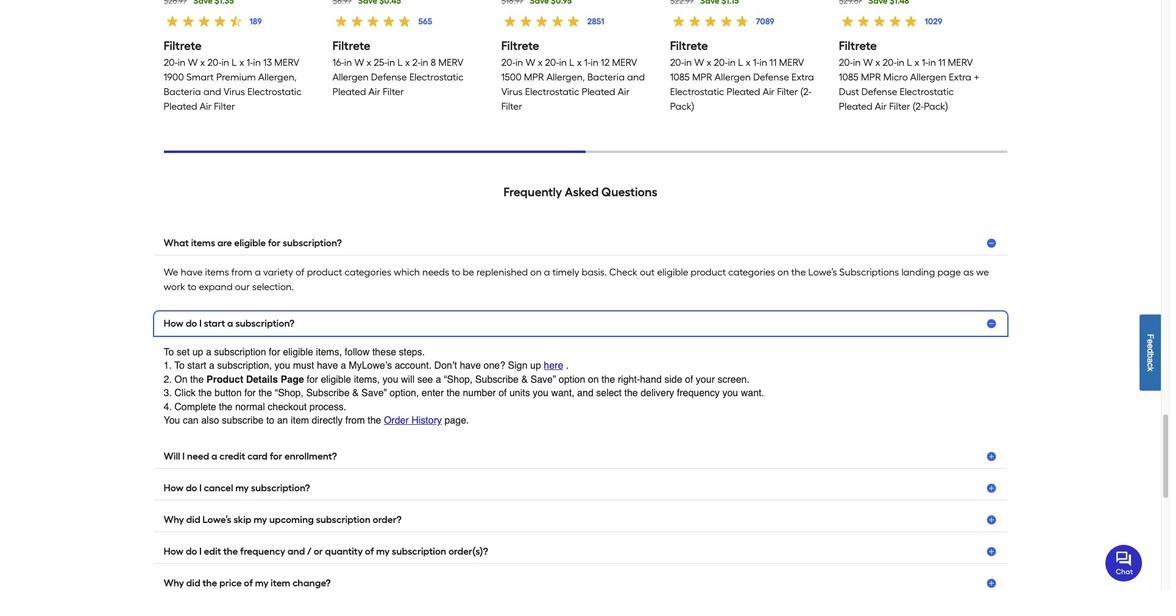 Task type: vqa. For each thing, say whether or not it's contained in the screenshot.
Filter
yes



Task type: describe. For each thing, give the bounding box(es) containing it.
check
[[609, 266, 638, 278]]

item inside to set up a subscription for eligible items, follow these steps. 1. to start a subscription, you must have a mylowe's account. don't have one? sign up here . 2. on the product details page for eligible items, you will see a "shop, subscribe & save" option on the right-hand side of your screen. 3. click the button for the "shop, subscribe & save" option, enter the number of units you want, and select the delivery frequency you want. 4. complete the normal checkout process. you can also subscribe to an item directly from the order history page.
[[291, 415, 309, 426]]

need
[[187, 450, 209, 462]]

frequently
[[504, 185, 562, 199]]

8 20- from the left
[[883, 57, 897, 68]]

5 20- from the left
[[670, 57, 684, 68]]

subscription,
[[217, 361, 272, 372]]

25-
[[374, 57, 387, 68]]

subscription? for how do i start a subscription?
[[235, 317, 295, 329]]

filtrete for filtrete 16-in w x 25-in l x 2-in 8 merv allergen defense electrostatic pleated air filter
[[333, 38, 371, 53]]

1 categories from the left
[[345, 266, 392, 278]]

1 horizontal spatial have
[[317, 361, 338, 372]]

2 horizontal spatial subscription
[[392, 546, 446, 557]]

for up the variety at the top left
[[268, 237, 281, 248]]

1 x from the left
[[200, 57, 205, 68]]

defense inside filtrete 20-in w x 20-in l x 1-in 11 merv 1085 mpr allergen defense extra electrostatic pleated air filter (2- pack)
[[753, 71, 789, 83]]

why did lowe's skip my upcoming subscription order?
[[164, 514, 402, 525]]

of left units
[[499, 388, 507, 399]]

8
[[431, 57, 436, 68]]

12 in from the left
[[760, 57, 768, 68]]

micro
[[884, 71, 908, 83]]

w for filtrete 20-in w x 20-in l x 1-in 11 merv 1085 mpr allergen defense extra electrostatic pleated air filter (2- pack)
[[695, 57, 705, 68]]

account.
[[395, 361, 432, 372]]

subscriptions
[[840, 266, 899, 278]]

a left 'timely'
[[544, 266, 550, 278]]

virus inside filtrete 20-in w x 20-in l x 1-in 12 merv 1500 mpr allergen, bacteria and virus electrostatic pleated air filter
[[501, 86, 523, 98]]

the inside "we have items from a variety of product categories which needs to be replenished on a timely basis. check out eligible product categories on the lowe's subscriptions landing page as we work to expand our selection."
[[792, 266, 806, 278]]

7 x from the left
[[707, 57, 712, 68]]

eligible inside "we have items from a variety of product categories which needs to be replenished on a timely basis. check out eligible product categories on the lowe's subscriptions landing page as we work to expand our selection."
[[657, 266, 689, 278]]

1085 for filtrete 20-in w x 20-in l x 1-in 11 merv 1085 mpr allergen defense extra electrostatic pleated air filter (2- pack)
[[670, 71, 690, 83]]

pack) inside filtrete 20-in w x 20-in l x 1-in 11 merv 1085 mpr micro allergen extra + dust defense electrostatic pleated air filter (2-pack)
[[924, 101, 949, 112]]

l for filtrete 20-in w x 20-in l x 1-in 11 merv 1085 mpr micro allergen extra + dust defense electrostatic pleated air filter (2-pack)
[[907, 57, 913, 68]]

0 horizontal spatial save"
[[362, 388, 387, 399]]

w for filtrete 20-in w x 20-in l x 1-in 12 merv 1500 mpr allergen, bacteria and virus electrostatic pleated air filter
[[526, 57, 536, 68]]

out
[[640, 266, 655, 278]]

9 x from the left
[[876, 57, 881, 68]]

pleated inside filtrete 16-in w x 25-in l x 2-in 8 merv allergen defense electrostatic pleated air filter
[[333, 86, 366, 98]]

order(s)?
[[449, 546, 488, 557]]

pleated inside filtrete 20-in w x 20-in l x 1-in 11 merv 1085 mpr allergen defense extra electrostatic pleated air filter (2- pack)
[[727, 86, 761, 98]]

0 vertical spatial to
[[164, 347, 174, 358]]

here
[[544, 361, 563, 372]]

lowe's inside why did lowe's skip my upcoming subscription order? button
[[203, 514, 231, 525]]

will i need a credit card for enrollment? button
[[154, 445, 1007, 469]]

and inside button
[[288, 546, 305, 557]]

/
[[307, 546, 312, 557]]

dust
[[839, 86, 859, 98]]

1900
[[164, 71, 184, 83]]

13 in from the left
[[853, 57, 861, 68]]

want.
[[741, 388, 764, 399]]

screen.
[[718, 374, 750, 385]]

on inside to set up a subscription for eligible items, follow these steps. 1. to start a subscription, you must have a mylowe's account. don't have one? sign up here . 2. on the product details page for eligible items, you will see a "shop, subscribe & save" option on the right-hand side of your screen. 3. click the button for the "shop, subscribe & save" option, enter the number of units you want, and select the delivery frequency you want. 4. complete the normal checkout process. you can also subscribe to an item directly from the order history page.
[[588, 374, 599, 385]]

how do i start a subscription? button
[[154, 312, 1007, 336]]

you right units
[[533, 388, 549, 399]]

allergen inside filtrete 16-in w x 25-in l x 2-in 8 merv allergen defense electrostatic pleated air filter
[[333, 71, 369, 83]]

0 vertical spatial up
[[192, 347, 203, 358]]

11 in from the left
[[728, 57, 736, 68]]

one?
[[484, 361, 505, 372]]

air inside filtrete 20-in w x 20-in l x 1-in 12 merv 1500 mpr allergen, bacteria and virus electrostatic pleated air filter
[[618, 86, 630, 98]]

follow
[[345, 347, 370, 358]]

enrollment?
[[285, 450, 337, 462]]

set
[[177, 347, 190, 358]]

why did lowe's skip my upcoming subscription order? button
[[154, 508, 1007, 532]]

how for how do i cancel my subscription?
[[164, 482, 184, 494]]

2 horizontal spatial to
[[452, 266, 461, 278]]

do for cancel
[[186, 482, 197, 494]]

you
[[164, 415, 180, 426]]

why did the price of my item change? button
[[154, 571, 1007, 590]]

filtrete for filtrete 20-in w x 20-in l x 1-in 11 merv 1085 mpr micro allergen extra + dust defense electrostatic pleated air filter (2-pack)
[[839, 38, 877, 53]]

d
[[1146, 348, 1156, 353]]

for up details
[[269, 347, 280, 358]]

0 vertical spatial save"
[[531, 374, 556, 385]]

mylowe's
[[349, 361, 392, 372]]

order?
[[373, 514, 402, 525]]

checkout
[[268, 402, 307, 413]]

filtrete 20-in w x 20-in l x 1-in 12 merv 1500 mpr allergen, bacteria and virus electrostatic pleated air filter
[[501, 38, 645, 112]]

plus filled image for why did lowe's skip my upcoming subscription order?
[[985, 514, 998, 526]]

have inside "we have items from a variety of product categories which needs to be replenished on a timely basis. check out eligible product categories on the lowe's subscriptions landing page as we work to expand our selection."
[[181, 266, 203, 278]]

steps.
[[399, 347, 425, 358]]

of inside how do i edit the frequency and / or quantity of my subscription order(s)? button
[[365, 546, 374, 557]]

1 in from the left
[[178, 57, 186, 68]]

2 categories from the left
[[729, 266, 775, 278]]

1.
[[164, 361, 172, 372]]

f
[[1146, 334, 1156, 339]]

mpr for filtrete 20-in w x 20-in l x 1-in 11 merv 1085 mpr allergen defense extra electrostatic pleated air filter (2- pack)
[[692, 71, 713, 83]]

delivery
[[641, 388, 674, 399]]

filtrete 20-in w x 20-in l x 1-in 11 merv 1085 mpr micro allergen extra + dust defense electrostatic pleated air filter (2-pack)
[[839, 38, 980, 112]]

2 20- from the left
[[207, 57, 222, 68]]

i right will
[[182, 450, 185, 462]]

8 x from the left
[[746, 57, 751, 68]]

10 x from the left
[[915, 57, 920, 68]]

merv for filtrete 20-in w x 20-in l x 1-in 11 merv 1085 mpr allergen defense extra electrostatic pleated air filter (2- pack)
[[779, 57, 805, 68]]

l for filtrete 16-in w x 25-in l x 2-in 8 merv allergen defense electrostatic pleated air filter
[[398, 57, 403, 68]]

6 20- from the left
[[714, 57, 728, 68]]

12
[[601, 57, 610, 68]]

did for lowe's
[[186, 514, 200, 525]]

mpr for filtrete 20-in w x 20-in l x 1-in 12 merv 1500 mpr allergen, bacteria and virus electrostatic pleated air filter
[[524, 71, 544, 83]]

what items are eligible for subscription?
[[164, 237, 342, 248]]

a down expand
[[227, 317, 233, 329]]

eligible up process.
[[321, 374, 351, 385]]

work
[[164, 281, 185, 293]]

allergen inside filtrete 20-in w x 20-in l x 1-in 11 merv 1085 mpr micro allergen extra + dust defense electrostatic pleated air filter (2-pack)
[[911, 71, 947, 83]]

filter inside filtrete 20-in w x 20-in l x 1-in 11 merv 1085 mpr micro allergen extra + dust defense electrostatic pleated air filter (2-pack)
[[890, 101, 911, 112]]

items inside what items are eligible for subscription? button
[[191, 237, 215, 248]]

filtrete for filtrete 20-in w x 20-in l x 1-in 13 merv 1900 smart premium allergen, bacteria and virus electrostatic pleated air filter
[[164, 38, 202, 53]]

1 product from the left
[[307, 266, 342, 278]]

0 vertical spatial subscribe
[[475, 374, 519, 385]]

start inside button
[[204, 317, 225, 329]]

filter inside filtrete 20-in w x 20-in l x 1-in 12 merv 1500 mpr allergen, bacteria and virus electrostatic pleated air filter
[[501, 101, 522, 112]]

card
[[247, 450, 268, 462]]

be
[[463, 266, 474, 278]]

subscription? for what items are eligible for subscription?
[[283, 237, 342, 248]]

how do i edit the frequency and / or quantity of my subscription order(s)? button
[[154, 540, 1007, 564]]

frequently asked questions
[[504, 185, 658, 199]]

process.
[[310, 402, 346, 413]]

f e e d b a c k
[[1146, 334, 1156, 371]]

questions
[[602, 185, 658, 199]]

premium
[[216, 71, 256, 83]]

3 20- from the left
[[501, 57, 516, 68]]

my right cancel
[[235, 482, 249, 494]]

item inside "why did the price of my item change?" button
[[271, 577, 290, 589]]

5 in from the left
[[387, 57, 395, 68]]

option,
[[390, 388, 419, 399]]

price
[[219, 577, 242, 589]]

plus filled image inside how do i cancel my subscription? button
[[985, 482, 998, 494]]

from inside to set up a subscription for eligible items, follow these steps. 1. to start a subscription, you must have a mylowe's account. don't have one? sign up here . 2. on the product details page for eligible items, you will see a "shop, subscribe & save" option on the right-hand side of your screen. 3. click the button for the "shop, subscribe & save" option, enter the number of units you want, and select the delivery frequency you want. 4. complete the normal checkout process. you can also subscribe to an item directly from the order history page.
[[346, 415, 365, 426]]

of right "side"
[[685, 374, 693, 385]]

units
[[510, 388, 530, 399]]

frequency inside to set up a subscription for eligible items, follow these steps. 1. to start a subscription, you must have a mylowe's account. don't have one? sign up here . 2. on the product details page for eligible items, you will see a "shop, subscribe & save" option on the right-hand side of your screen. 3. click the button for the "shop, subscribe & save" option, enter the number of units you want, and select the delivery frequency you want. 4. complete the normal checkout process. you can also subscribe to an item directly from the order history page.
[[677, 388, 720, 399]]

product
[[207, 374, 243, 385]]

a up k
[[1146, 358, 1156, 363]]

16-
[[333, 57, 344, 68]]

will
[[401, 374, 415, 385]]

you up page
[[275, 361, 290, 372]]

replenished
[[477, 266, 528, 278]]

edit
[[204, 546, 221, 557]]

my right price
[[255, 577, 269, 589]]

2 product from the left
[[691, 266, 726, 278]]

selection.
[[252, 281, 294, 293]]

start inside to set up a subscription for eligible items, follow these steps. 1. to start a subscription, you must have a mylowe's account. don't have one? sign up here . 2. on the product details page for eligible items, you will see a "shop, subscribe & save" option on the right-hand side of your screen. 3. click the button for the "shop, subscribe & save" option, enter the number of units you want, and select the delivery frequency you want. 4. complete the normal checkout process. you can also subscribe to an item directly from the order history page.
[[187, 361, 206, 372]]

what items are eligible for subscription? button
[[154, 231, 1007, 255]]

merv for filtrete 20-in w x 20-in l x 1-in 13 merv 1900 smart premium allergen, bacteria and virus electrostatic pleated air filter
[[274, 57, 300, 68]]

items inside "we have items from a variety of product categories which needs to be replenished on a timely basis. check out eligible product categories on the lowe's subscriptions landing page as we work to expand our selection."
[[205, 266, 229, 278]]

page
[[281, 374, 304, 385]]

1 20- from the left
[[164, 57, 178, 68]]

minus filled image for how do i start a subscription?
[[985, 317, 998, 330]]

you down "screen."
[[723, 388, 738, 399]]

which
[[394, 266, 420, 278]]

my down the order?
[[376, 546, 390, 557]]

4 in from the left
[[344, 57, 352, 68]]

(2- inside filtrete 20-in w x 20-in l x 1-in 11 merv 1085 mpr micro allergen extra + dust defense electrostatic pleated air filter (2-pack)
[[913, 101, 924, 112]]

1500
[[501, 71, 522, 83]]

0 horizontal spatial "shop,
[[275, 388, 304, 399]]

an
[[277, 415, 288, 426]]

subscription inside to set up a subscription for eligible items, follow these steps. 1. to start a subscription, you must have a mylowe's account. don't have one? sign up here . 2. on the product details page for eligible items, you will see a "shop, subscribe & save" option on the right-hand side of your screen. 3. click the button for the "shop, subscribe & save" option, enter the number of units you want, and select the delivery frequency you want. 4. complete the normal checkout process. you can also subscribe to an item directly from the order history page.
[[214, 347, 266, 358]]

a up product
[[209, 361, 214, 372]]

asked
[[565, 185, 599, 199]]

plus filled image for will i need a credit card for enrollment?
[[985, 450, 998, 463]]

pleated inside filtrete 20-in w x 20-in l x 1-in 11 merv 1085 mpr micro allergen extra + dust defense electrostatic pleated air filter (2-pack)
[[839, 101, 873, 112]]

bacteria inside filtrete 20-in w x 20-in l x 1-in 12 merv 1500 mpr allergen, bacteria and virus electrostatic pleated air filter
[[588, 71, 625, 83]]

upcoming
[[269, 514, 314, 525]]

how for how do i edit the frequency and / or quantity of my subscription order(s)?
[[164, 546, 184, 557]]

plus filled image for change?
[[985, 577, 998, 589]]

merv for filtrete 20-in w x 20-in l x 1-in 11 merv 1085 mpr micro allergen extra + dust defense electrostatic pleated air filter (2-pack)
[[948, 57, 973, 68]]

also
[[201, 415, 219, 426]]

1- for filtrete 20-in w x 20-in l x 1-in 11 merv 1085 mpr micro allergen extra + dust defense electrostatic pleated air filter (2-pack)
[[922, 57, 929, 68]]

click
[[175, 388, 196, 399]]

and inside to set up a subscription for eligible items, follow these steps. 1. to start a subscription, you must have a mylowe's account. don't have one? sign up here . 2. on the product details page for eligible items, you will see a "shop, subscribe & save" option on the right-hand side of your screen. 3. click the button for the "shop, subscribe & save" option, enter the number of units you want, and select the delivery frequency you want. 4. complete the normal checkout process. you can also subscribe to an item directly from the order history page.
[[577, 388, 594, 399]]

our
[[235, 281, 250, 293]]

2 in from the left
[[222, 57, 229, 68]]



Task type: locate. For each thing, give the bounding box(es) containing it.
1- inside filtrete 20-in w x 20-in l x 1-in 13 merv 1900 smart premium allergen, bacteria and virus electrostatic pleated air filter
[[247, 57, 253, 68]]

why for why did lowe's skip my upcoming subscription order?
[[164, 514, 184, 525]]

how down will
[[164, 482, 184, 494]]

hand
[[640, 374, 662, 385]]

eligible up must
[[283, 347, 313, 358]]

subscription up subscription,
[[214, 347, 266, 358]]

0 vertical spatial plus filled image
[[985, 482, 998, 494]]

2 vertical spatial do
[[186, 546, 197, 557]]

air inside filtrete 20-in w x 20-in l x 1-in 13 merv 1900 smart premium allergen, bacteria and virus electrostatic pleated air filter
[[200, 101, 212, 112]]

want,
[[551, 388, 575, 399]]

eligible
[[234, 237, 266, 248], [657, 266, 689, 278], [283, 347, 313, 358], [321, 374, 351, 385]]

1 horizontal spatial on
[[588, 374, 599, 385]]

allergen, inside filtrete 20-in w x 20-in l x 1-in 13 merv 1900 smart premium allergen, bacteria and virus electrostatic pleated air filter
[[258, 71, 297, 83]]

filtrete 20-in w x 20-in l x 1-in 13 merv 1900 smart premium allergen, bacteria and virus electrostatic pleated air filter
[[164, 38, 302, 112]]

eligible inside button
[[234, 237, 266, 248]]

merv inside filtrete 20-in w x 20-in l x 1-in 12 merv 1500 mpr allergen, bacteria and virus electrostatic pleated air filter
[[612, 57, 637, 68]]

0 vertical spatial "shop,
[[444, 374, 473, 385]]

"shop, up checkout
[[275, 388, 304, 399]]

1- inside filtrete 20-in w x 20-in l x 1-in 11 merv 1085 mpr micro allergen extra + dust defense electrostatic pleated air filter (2-pack)
[[922, 57, 929, 68]]

my right skip
[[254, 514, 267, 525]]

for down must
[[307, 374, 318, 385]]

1 horizontal spatial categories
[[729, 266, 775, 278]]

2 mpr from the left
[[692, 71, 713, 83]]

have right must
[[317, 361, 338, 372]]

1 vertical spatial subscription
[[316, 514, 371, 525]]

right-
[[618, 374, 640, 385]]

2.
[[164, 374, 172, 385]]

0 horizontal spatial virus
[[224, 86, 245, 98]]

normal
[[235, 402, 265, 413]]

7 20- from the left
[[839, 57, 853, 68]]

air inside filtrete 20-in w x 20-in l x 1-in 11 merv 1085 mpr allergen defense extra electrostatic pleated air filter (2- pack)
[[763, 86, 775, 98]]

2 plus filled image from the top
[[985, 546, 998, 558]]

subscribe down one?
[[475, 374, 519, 385]]

do for start
[[186, 317, 197, 329]]

pack) inside filtrete 20-in w x 20-in l x 1-in 11 merv 1085 mpr allergen defense extra electrostatic pleated air filter (2- pack)
[[670, 101, 695, 112]]

allergen,
[[258, 71, 297, 83], [547, 71, 585, 83]]

1 vertical spatial start
[[187, 361, 206, 372]]

how for how do i start a subscription?
[[164, 317, 184, 329]]

directly
[[312, 415, 343, 426]]

merv for filtrete 16-in w x 25-in l x 2-in 8 merv allergen defense electrostatic pleated air filter
[[438, 57, 464, 68]]

plus filled image
[[985, 482, 998, 494], [985, 546, 998, 558], [985, 577, 998, 589]]

1- inside filtrete 20-in w x 20-in l x 1-in 11 merv 1085 mpr allergen defense extra electrostatic pleated air filter (2- pack)
[[753, 57, 760, 68]]

subscription? inside what items are eligible for subscription? button
[[283, 237, 342, 248]]

l inside filtrete 20-in w x 20-in l x 1-in 11 merv 1085 mpr allergen defense extra electrostatic pleated air filter (2- pack)
[[738, 57, 744, 68]]

allergen inside filtrete 20-in w x 20-in l x 1-in 11 merv 1085 mpr allergen defense extra electrostatic pleated air filter (2- pack)
[[715, 71, 751, 83]]

1 horizontal spatial to
[[174, 361, 185, 372]]

2 did from the top
[[186, 577, 200, 589]]

1 horizontal spatial up
[[530, 361, 541, 372]]

w for filtrete 20-in w x 20-in l x 1-in 11 merv 1085 mpr micro allergen extra + dust defense electrostatic pleated air filter (2-pack)
[[863, 57, 873, 68]]

to
[[164, 347, 174, 358], [174, 361, 185, 372]]

air inside filtrete 20-in w x 20-in l x 1-in 11 merv 1085 mpr micro allergen extra + dust defense electrostatic pleated air filter (2-pack)
[[875, 101, 887, 112]]

20-
[[164, 57, 178, 68], [207, 57, 222, 68], [501, 57, 516, 68], [545, 57, 559, 68], [670, 57, 684, 68], [714, 57, 728, 68], [839, 57, 853, 68], [883, 57, 897, 68]]

2 vertical spatial how
[[164, 546, 184, 557]]

1 did from the top
[[186, 514, 200, 525]]

0 horizontal spatial &
[[352, 388, 359, 399]]

1 vertical spatial plus filled image
[[985, 514, 998, 526]]

1 w from the left
[[188, 57, 198, 68]]

filtrete inside filtrete 16-in w x 25-in l x 2-in 8 merv allergen defense electrostatic pleated air filter
[[333, 38, 371, 53]]

5 l from the left
[[907, 57, 913, 68]]

start
[[204, 317, 225, 329], [187, 361, 206, 372]]

l inside filtrete 20-in w x 20-in l x 1-in 12 merv 1500 mpr allergen, bacteria and virus electrostatic pleated air filter
[[569, 57, 575, 68]]

frequency inside how do i edit the frequency and / or quantity of my subscription order(s)? button
[[240, 546, 285, 557]]

2 allergen, from the left
[[547, 71, 585, 83]]

4 20- from the left
[[545, 57, 559, 68]]

air inside filtrete 16-in w x 25-in l x 2-in 8 merv allergen defense electrostatic pleated air filter
[[369, 86, 381, 98]]

minus filled image inside what items are eligible for subscription? button
[[985, 237, 998, 249]]

how up set
[[164, 317, 184, 329]]

mpr for filtrete 20-in w x 20-in l x 1-in 11 merv 1085 mpr micro allergen extra + dust defense electrostatic pleated air filter (2-pack)
[[861, 71, 881, 83]]

virus down premium
[[224, 86, 245, 98]]

0 horizontal spatial product
[[307, 266, 342, 278]]

to left be
[[452, 266, 461, 278]]

2 horizontal spatial allergen
[[911, 71, 947, 83]]

0 horizontal spatial lowe's
[[203, 514, 231, 525]]

will i need a credit card for enrollment?
[[164, 450, 337, 462]]

sign
[[508, 361, 528, 372]]

to up 1.
[[164, 347, 174, 358]]

1 why from the top
[[164, 514, 184, 525]]

0 vertical spatial how
[[164, 317, 184, 329]]

mpr inside filtrete 20-in w x 20-in l x 1-in 11 merv 1085 mpr micro allergen extra + dust defense electrostatic pleated air filter (2-pack)
[[861, 71, 881, 83]]

item left change?
[[271, 577, 290, 589]]

a right the need
[[211, 450, 217, 462]]

to
[[452, 266, 461, 278], [188, 281, 197, 293], [266, 415, 274, 426]]

0 horizontal spatial categories
[[345, 266, 392, 278]]

merv for filtrete 20-in w x 20-in l x 1-in 12 merv 1500 mpr allergen, bacteria and virus electrostatic pleated air filter
[[612, 57, 637, 68]]

subscription? down selection.
[[235, 317, 295, 329]]

electrostatic inside filtrete 16-in w x 25-in l x 2-in 8 merv allergen defense electrostatic pleated air filter
[[409, 71, 464, 83]]

save" down 'mylowe's' on the left bottom of the page
[[362, 388, 387, 399]]

items,
[[316, 347, 342, 358], [354, 374, 380, 385]]

plus filled image inside will i need a credit card for enrollment? button
[[985, 450, 998, 463]]

order
[[384, 415, 409, 426]]

number
[[463, 388, 496, 399]]

did left skip
[[186, 514, 200, 525]]

1 plus filled image from the top
[[985, 450, 998, 463]]

1 virus from the left
[[224, 86, 245, 98]]

minus filled image inside how do i start a subscription? button
[[985, 317, 998, 330]]

subscription? up the variety at the top left
[[283, 237, 342, 248]]

subscription? inside how do i start a subscription? button
[[235, 317, 295, 329]]

extra inside filtrete 20-in w x 20-in l x 1-in 11 merv 1085 mpr allergen defense extra electrostatic pleated air filter (2- pack)
[[792, 71, 814, 83]]

1 horizontal spatial allergen
[[715, 71, 751, 83]]

of right quantity
[[365, 546, 374, 557]]

1085
[[670, 71, 690, 83], [839, 71, 859, 83]]

allergen, down "13"
[[258, 71, 297, 83]]

2 pack) from the left
[[924, 101, 949, 112]]

1 1- from the left
[[247, 57, 253, 68]]

1 merv from the left
[[274, 57, 300, 68]]

1 horizontal spatial from
[[346, 415, 365, 426]]

i for edit
[[199, 546, 202, 557]]

bacteria inside filtrete 20-in w x 20-in l x 1-in 13 merv 1900 smart premium allergen, bacteria and virus electrostatic pleated air filter
[[164, 86, 201, 98]]

14 in from the left
[[897, 57, 905, 68]]

defense inside filtrete 16-in w x 25-in l x 2-in 8 merv allergen defense electrostatic pleated air filter
[[371, 71, 407, 83]]

electrostatic
[[409, 71, 464, 83], [247, 86, 302, 98], [525, 86, 580, 98], [670, 86, 725, 98], [900, 86, 954, 98]]

1- inside filtrete 20-in w x 20-in l x 1-in 12 merv 1500 mpr allergen, bacteria and virus electrostatic pleated air filter
[[584, 57, 591, 68]]

subscribe up process.
[[306, 388, 350, 399]]

of inside "we have items from a variety of product categories which needs to be replenished on a timely basis. check out eligible product categories on the lowe's subscriptions landing page as we work to expand our selection."
[[296, 266, 305, 278]]

5 filtrete from the left
[[839, 38, 877, 53]]

0 horizontal spatial subscribe
[[306, 388, 350, 399]]

are
[[217, 237, 232, 248]]

chat invite button image
[[1106, 544, 1143, 582]]

have
[[181, 266, 203, 278], [317, 361, 338, 372], [460, 361, 481, 372]]

plus filled image inside how do i edit the frequency and / or quantity of my subscription order(s)? button
[[985, 546, 998, 558]]

save"
[[531, 374, 556, 385], [362, 388, 387, 399]]

0 horizontal spatial have
[[181, 266, 203, 278]]

plus filled image
[[985, 450, 998, 463], [985, 514, 998, 526]]

did for the
[[186, 577, 200, 589]]

from right directly
[[346, 415, 365, 426]]

a right the see
[[436, 374, 441, 385]]

0 vertical spatial plus filled image
[[985, 450, 998, 463]]

9 in from the left
[[591, 57, 599, 68]]

1 allergen, from the left
[[258, 71, 297, 83]]

0 horizontal spatial bacteria
[[164, 86, 201, 98]]

15 in from the left
[[929, 57, 936, 68]]

w for filtrete 20-in w x 20-in l x 1-in 13 merv 1900 smart premium allergen, bacteria and virus electrostatic pleated air filter
[[188, 57, 198, 68]]

3 mpr from the left
[[861, 71, 881, 83]]

filter inside filtrete 20-in w x 20-in l x 1-in 13 merv 1900 smart premium allergen, bacteria and virus electrostatic pleated air filter
[[214, 101, 235, 112]]

2 why from the top
[[164, 577, 184, 589]]

w inside filtrete 20-in w x 20-in l x 1-in 11 merv 1085 mpr micro allergen extra + dust defense electrostatic pleated air filter (2-pack)
[[863, 57, 873, 68]]

we
[[164, 266, 178, 278]]

save" down here
[[531, 374, 556, 385]]

l for filtrete 20-in w x 20-in l x 1-in 11 merv 1085 mpr allergen defense extra electrostatic pleated air filter (2- pack)
[[738, 57, 744, 68]]

plus filled image inside "why did the price of my item change?" button
[[985, 577, 998, 589]]

subscription? up why did lowe's skip my upcoming subscription order?
[[251, 482, 310, 494]]

2 horizontal spatial have
[[460, 361, 481, 372]]

3 merv from the left
[[612, 57, 637, 68]]

have right we
[[181, 266, 203, 278]]

4 l from the left
[[738, 57, 744, 68]]

1 e from the top
[[1146, 339, 1156, 344]]

1 vertical spatial items
[[205, 266, 229, 278]]

subscription up quantity
[[316, 514, 371, 525]]

1 horizontal spatial virus
[[501, 86, 523, 98]]

minus filled image for what items are eligible for subscription?
[[985, 237, 998, 249]]

0 vertical spatial (2-
[[801, 86, 812, 98]]

pleated inside filtrete 20-in w x 20-in l x 1-in 12 merv 1500 mpr allergen, bacteria and virus electrostatic pleated air filter
[[582, 86, 616, 98]]

3 filtrete from the left
[[501, 38, 540, 53]]

1- for filtrete 20-in w x 20-in l x 1-in 11 merv 1085 mpr allergen defense extra electrostatic pleated air filter (2- pack)
[[753, 57, 760, 68]]

1 horizontal spatial "shop,
[[444, 374, 473, 385]]

minus filled image up we
[[985, 237, 998, 249]]

allergen, inside filtrete 20-in w x 20-in l x 1-in 12 merv 1500 mpr allergen, bacteria and virus electrostatic pleated air filter
[[547, 71, 585, 83]]

will
[[164, 450, 180, 462]]

1 horizontal spatial allergen,
[[547, 71, 585, 83]]

1- for filtrete 20-in w x 20-in l x 1-in 12 merv 1500 mpr allergen, bacteria and virus electrostatic pleated air filter
[[584, 57, 591, 68]]

2 horizontal spatial on
[[778, 266, 789, 278]]

filtrete 20-in w x 20-in l x 1-in 11 merv 1085 mpr allergen defense extra electrostatic pleated air filter (2- pack)
[[670, 38, 814, 112]]

(2- inside filtrete 20-in w x 20-in l x 1-in 11 merv 1085 mpr allergen defense extra electrostatic pleated air filter (2- pack)
[[801, 86, 812, 98]]

5 merv from the left
[[948, 57, 973, 68]]

0 horizontal spatial on
[[530, 266, 542, 278]]

merv inside filtrete 20-in w x 20-in l x 1-in 11 merv 1085 mpr allergen defense extra electrostatic pleated air filter (2- pack)
[[779, 57, 805, 68]]

items
[[191, 237, 215, 248], [205, 266, 229, 278]]

complete
[[175, 402, 216, 413]]

3.
[[164, 388, 172, 399]]

3 l from the left
[[569, 57, 575, 68]]

expand
[[199, 281, 233, 293]]

extra for filtrete 20-in w x 20-in l x 1-in 11 merv 1085 mpr allergen defense extra electrostatic pleated air filter (2- pack)
[[792, 71, 814, 83]]

details
[[246, 374, 278, 385]]

1 horizontal spatial subscribe
[[475, 374, 519, 385]]

1 horizontal spatial subscription
[[316, 514, 371, 525]]

as
[[964, 266, 974, 278]]

0 horizontal spatial allergen,
[[258, 71, 297, 83]]

to left 'an'
[[266, 415, 274, 426]]

bacteria down 12
[[588, 71, 625, 83]]

have left one?
[[460, 361, 481, 372]]

mpr inside filtrete 20-in w x 20-in l x 1-in 11 merv 1085 mpr allergen defense extra electrostatic pleated air filter (2- pack)
[[692, 71, 713, 83]]

2 e from the top
[[1146, 344, 1156, 348]]

1 1085 from the left
[[670, 71, 690, 83]]

extra inside filtrete 20-in w x 20-in l x 1-in 11 merv 1085 mpr micro allergen extra + dust defense electrostatic pleated air filter (2-pack)
[[949, 71, 972, 83]]

electrostatic inside filtrete 20-in w x 20-in l x 1-in 11 merv 1085 mpr micro allergen extra + dust defense electrostatic pleated air filter (2-pack)
[[900, 86, 954, 98]]

to right 1.
[[174, 361, 185, 372]]

minus filled image
[[985, 237, 998, 249], [985, 317, 998, 330]]

eligible right out
[[657, 266, 689, 278]]

start down set
[[187, 361, 206, 372]]

i down expand
[[199, 317, 202, 329]]

2 minus filled image from the top
[[985, 317, 998, 330]]

0 vertical spatial item
[[291, 415, 309, 426]]

how do i cancel my subscription?
[[164, 482, 310, 494]]

minus filled image down we
[[985, 317, 998, 330]]

electrostatic inside filtrete 20-in w x 20-in l x 1-in 13 merv 1900 smart premium allergen, bacteria and virus electrostatic pleated air filter
[[247, 86, 302, 98]]

1 allergen from the left
[[333, 71, 369, 83]]

w inside filtrete 16-in w x 25-in l x 2-in 8 merv allergen defense electrostatic pleated air filter
[[354, 57, 364, 68]]

1085 for filtrete 20-in w x 20-in l x 1-in 11 merv 1085 mpr micro allergen extra + dust defense electrostatic pleated air filter (2-pack)
[[839, 71, 859, 83]]

can
[[183, 415, 199, 426]]

2 vertical spatial subscription
[[392, 546, 446, 557]]

on
[[530, 266, 542, 278], [778, 266, 789, 278], [588, 374, 599, 385]]

11 for filtrete 20-in w x 20-in l x 1-in 11 merv 1085 mpr allergen defense extra electrostatic pleated air filter (2- pack)
[[770, 57, 777, 68]]

2 11 from the left
[[939, 57, 946, 68]]

0 horizontal spatial subscription
[[214, 347, 266, 358]]

items up expand
[[205, 266, 229, 278]]

why
[[164, 514, 184, 525], [164, 577, 184, 589]]

of right the variety at the top left
[[296, 266, 305, 278]]

1 filtrete from the left
[[164, 38, 202, 53]]

filtrete inside filtrete 20-in w x 20-in l x 1-in 12 merv 1500 mpr allergen, bacteria and virus electrostatic pleated air filter
[[501, 38, 540, 53]]

subscription? for how do i cancel my subscription?
[[251, 482, 310, 494]]

for up normal
[[244, 388, 256, 399]]

a right set
[[206, 347, 211, 358]]

3 1- from the left
[[753, 57, 760, 68]]

2 w from the left
[[354, 57, 364, 68]]

0 vertical spatial to
[[452, 266, 461, 278]]

l for filtrete 20-in w x 20-in l x 1-in 12 merv 1500 mpr allergen, bacteria and virus electrostatic pleated air filter
[[569, 57, 575, 68]]

1 vertical spatial to
[[174, 361, 185, 372]]

do left cancel
[[186, 482, 197, 494]]

1 extra from the left
[[792, 71, 814, 83]]

how do i start a subscription?
[[164, 317, 295, 329]]

& up units
[[522, 374, 528, 385]]

2 merv from the left
[[438, 57, 464, 68]]

1 vertical spatial subscribe
[[306, 388, 350, 399]]

basis.
[[582, 266, 607, 278]]

1 pack) from the left
[[670, 101, 695, 112]]

8 in from the left
[[559, 57, 567, 68]]

start down expand
[[204, 317, 225, 329]]

do for edit
[[186, 546, 197, 557]]

1085 inside filtrete 20-in w x 20-in l x 1-in 11 merv 1085 mpr micro allergen extra + dust defense electrostatic pleated air filter (2-pack)
[[839, 71, 859, 83]]

1 11 from the left
[[770, 57, 777, 68]]

how left edit
[[164, 546, 184, 557]]

i
[[199, 317, 202, 329], [182, 450, 185, 462], [199, 482, 202, 494], [199, 546, 202, 557]]

lowe's left skip
[[203, 514, 231, 525]]

"shop, down don't on the left
[[444, 374, 473, 385]]

1 horizontal spatial to
[[266, 415, 274, 426]]

1 horizontal spatial save"
[[531, 374, 556, 385]]

l inside filtrete 16-in w x 25-in l x 2-in 8 merv allergen defense electrostatic pleated air filter
[[398, 57, 403, 68]]

0 horizontal spatial pack)
[[670, 101, 695, 112]]

on
[[175, 374, 188, 385]]

3 x from the left
[[367, 57, 372, 68]]

1 horizontal spatial bacteria
[[588, 71, 625, 83]]

i for cancel
[[199, 482, 202, 494]]

1 how from the top
[[164, 317, 184, 329]]

up right set
[[192, 347, 203, 358]]

history
[[412, 415, 442, 426]]

4 w from the left
[[695, 57, 705, 68]]

3 how from the top
[[164, 546, 184, 557]]

0 vertical spatial why
[[164, 514, 184, 525]]

pleated inside filtrete 20-in w x 20-in l x 1-in 13 merv 1900 smart premium allergen, bacteria and virus electrostatic pleated air filter
[[164, 101, 197, 112]]

2 allergen from the left
[[715, 71, 751, 83]]

a left the variety at the top left
[[255, 266, 261, 278]]

1- for filtrete 20-in w x 20-in l x 1-in 13 merv 1900 smart premium allergen, bacteria and virus electrostatic pleated air filter
[[247, 57, 253, 68]]

1 vertical spatial lowe's
[[203, 514, 231, 525]]

filtrete
[[164, 38, 202, 53], [333, 38, 371, 53], [501, 38, 540, 53], [670, 38, 708, 53], [839, 38, 877, 53]]

i for start
[[199, 317, 202, 329]]

0 horizontal spatial 11
[[770, 57, 777, 68]]

2 horizontal spatial mpr
[[861, 71, 881, 83]]

e up the d
[[1146, 339, 1156, 344]]

1 vertical spatial did
[[186, 577, 200, 589]]

subscription? inside how do i cancel my subscription? button
[[251, 482, 310, 494]]

0 horizontal spatial frequency
[[240, 546, 285, 557]]

1 horizontal spatial items,
[[354, 374, 380, 385]]

3 w from the left
[[526, 57, 536, 68]]

3 plus filled image from the top
[[985, 577, 998, 589]]

and inside filtrete 20-in w x 20-in l x 1-in 12 merv 1500 mpr allergen, bacteria and virus electrostatic pleated air filter
[[627, 71, 645, 83]]

0 vertical spatial bacteria
[[588, 71, 625, 83]]

extra for filtrete 20-in w x 20-in l x 1-in 11 merv 1085 mpr micro allergen extra + dust defense electrostatic pleated air filter (2-pack)
[[949, 71, 972, 83]]

1 mpr from the left
[[524, 71, 544, 83]]

you left will
[[383, 374, 398, 385]]

2 how from the top
[[164, 482, 184, 494]]

w
[[188, 57, 198, 68], [354, 57, 364, 68], [526, 57, 536, 68], [695, 57, 705, 68], [863, 57, 873, 68]]

2 filtrete from the left
[[333, 38, 371, 53]]

f e e d b a c k button
[[1140, 314, 1161, 391]]

0 vertical spatial did
[[186, 514, 200, 525]]

your
[[696, 374, 715, 385]]

do inside how do i edit the frequency and / or quantity of my subscription order(s)? button
[[186, 546, 197, 557]]

0 vertical spatial items,
[[316, 347, 342, 358]]

2 extra from the left
[[949, 71, 972, 83]]

1 vertical spatial how
[[164, 482, 184, 494]]

1 vertical spatial up
[[530, 361, 541, 372]]

defense inside filtrete 20-in w x 20-in l x 1-in 11 merv 1085 mpr micro allergen extra + dust defense electrostatic pleated air filter (2-pack)
[[862, 86, 898, 98]]

credit
[[220, 450, 245, 462]]

do inside how do i start a subscription? button
[[186, 317, 197, 329]]

virus down 1500
[[501, 86, 523, 98]]

don't
[[434, 361, 457, 372]]

2 horizontal spatial defense
[[862, 86, 898, 98]]

1 vertical spatial why
[[164, 577, 184, 589]]

to right the work
[[188, 281, 197, 293]]

1 horizontal spatial &
[[522, 374, 528, 385]]

do left edit
[[186, 546, 197, 557]]

0 horizontal spatial extra
[[792, 71, 814, 83]]

lowe's left subscriptions
[[809, 266, 837, 278]]

11 inside filtrete 20-in w x 20-in l x 1-in 11 merv 1085 mpr micro allergen extra + dust defense electrostatic pleated air filter (2-pack)
[[939, 57, 946, 68]]

my
[[235, 482, 249, 494], [254, 514, 267, 525], [376, 546, 390, 557], [255, 577, 269, 589]]

plus filled image for /
[[985, 546, 998, 558]]

+
[[974, 71, 980, 83]]

1 vertical spatial &
[[352, 388, 359, 399]]

7 in from the left
[[516, 57, 523, 68]]

plus filled image inside why did lowe's skip my upcoming subscription order? button
[[985, 514, 998, 526]]

in
[[178, 57, 186, 68], [222, 57, 229, 68], [253, 57, 261, 68], [344, 57, 352, 68], [387, 57, 395, 68], [421, 57, 429, 68], [516, 57, 523, 68], [559, 57, 567, 68], [591, 57, 599, 68], [684, 57, 692, 68], [728, 57, 736, 68], [760, 57, 768, 68], [853, 57, 861, 68], [897, 57, 905, 68], [929, 57, 936, 68]]

0 vertical spatial subscription?
[[283, 237, 342, 248]]

we have items from a variety of product categories which needs to be replenished on a timely basis. check out eligible product categories on the lowe's subscriptions landing page as we work to expand our selection.
[[164, 266, 989, 293]]

merv inside filtrete 20-in w x 20-in l x 1-in 11 merv 1085 mpr micro allergen extra + dust defense electrostatic pleated air filter (2-pack)
[[948, 57, 973, 68]]

how do i edit the frequency and / or quantity of my subscription order(s)?
[[164, 546, 488, 557]]

0 vertical spatial subscription
[[214, 347, 266, 358]]

of right price
[[244, 577, 253, 589]]

b
[[1146, 353, 1156, 358]]

frequency down the your
[[677, 388, 720, 399]]

1 horizontal spatial lowe's
[[809, 266, 837, 278]]

a down follow
[[341, 361, 346, 372]]

filtrete for filtrete 20-in w x 20-in l x 1-in 11 merv 1085 mpr allergen defense extra electrostatic pleated air filter (2- pack)
[[670, 38, 708, 53]]

items, left follow
[[316, 347, 342, 358]]

w inside filtrete 20-in w x 20-in l x 1-in 11 merv 1085 mpr allergen defense extra electrostatic pleated air filter (2- pack)
[[695, 57, 705, 68]]

of
[[296, 266, 305, 278], [685, 374, 693, 385], [499, 388, 507, 399], [365, 546, 374, 557], [244, 577, 253, 589]]

3 do from the top
[[186, 546, 197, 557]]

5 w from the left
[[863, 57, 873, 68]]

1 horizontal spatial 11
[[939, 57, 946, 68]]

0 vertical spatial frequency
[[677, 388, 720, 399]]

pleated
[[333, 86, 366, 98], [582, 86, 616, 98], [727, 86, 761, 98], [164, 101, 197, 112], [839, 101, 873, 112]]

we
[[977, 266, 989, 278]]

for
[[268, 237, 281, 248], [269, 347, 280, 358], [307, 374, 318, 385], [244, 388, 256, 399], [270, 450, 282, 462]]

0 horizontal spatial (2-
[[801, 86, 812, 98]]

i left cancel
[[199, 482, 202, 494]]

1 horizontal spatial pack)
[[924, 101, 949, 112]]

merv inside filtrete 20-in w x 20-in l x 1-in 13 merv 1900 smart premium allergen, bacteria and virus electrostatic pleated air filter
[[274, 57, 300, 68]]

variety
[[263, 266, 293, 278]]

11 inside filtrete 20-in w x 20-in l x 1-in 11 merv 1085 mpr allergen defense extra electrostatic pleated air filter (2- pack)
[[770, 57, 777, 68]]

item right 'an'
[[291, 415, 309, 426]]

0 vertical spatial minus filled image
[[985, 237, 998, 249]]

0 horizontal spatial 1085
[[670, 71, 690, 83]]

filter inside filtrete 20-in w x 20-in l x 1-in 11 merv 1085 mpr allergen defense extra electrostatic pleated air filter (2- pack)
[[777, 86, 798, 98]]

0 horizontal spatial to
[[164, 347, 174, 358]]

1 horizontal spatial extra
[[949, 71, 972, 83]]

these
[[372, 347, 396, 358]]

1 vertical spatial frequency
[[240, 546, 285, 557]]

air
[[369, 86, 381, 98], [618, 86, 630, 98], [763, 86, 775, 98], [200, 101, 212, 112], [875, 101, 887, 112]]

0 vertical spatial lowe's
[[809, 266, 837, 278]]

items left are
[[191, 237, 215, 248]]

0 horizontal spatial to
[[188, 281, 197, 293]]

2 1085 from the left
[[839, 71, 859, 83]]

2-
[[412, 57, 421, 68]]

3 in from the left
[[253, 57, 261, 68]]

from up our at the top of page
[[231, 266, 252, 278]]

w inside filtrete 20-in w x 20-in l x 1-in 12 merv 1500 mpr allergen, bacteria and virus electrostatic pleated air filter
[[526, 57, 536, 68]]

(2-
[[801, 86, 812, 98], [913, 101, 924, 112]]

l for filtrete 20-in w x 20-in l x 1-in 13 merv 1900 smart premium allergen, bacteria and virus electrostatic pleated air filter
[[232, 57, 237, 68]]

do inside how do i cancel my subscription? button
[[186, 482, 197, 494]]

allergen, right 1500
[[547, 71, 585, 83]]

mpr inside filtrete 20-in w x 20-in l x 1-in 12 merv 1500 mpr allergen, bacteria and virus electrostatic pleated air filter
[[524, 71, 544, 83]]

subscription down the order?
[[392, 546, 446, 557]]

0 horizontal spatial allergen
[[333, 71, 369, 83]]

c
[[1146, 363, 1156, 367]]

0 horizontal spatial defense
[[371, 71, 407, 83]]

do up set
[[186, 317, 197, 329]]

lowe's inside "we have items from a variety of product categories which needs to be replenished on a timely basis. check out eligible product categories on the lowe's subscriptions landing page as we work to expand our selection."
[[809, 266, 837, 278]]

pack)
[[670, 101, 695, 112], [924, 101, 949, 112]]

virus inside filtrete 20-in w x 20-in l x 1-in 13 merv 1900 smart premium allergen, bacteria and virus electrostatic pleated air filter
[[224, 86, 245, 98]]

2 vertical spatial subscription?
[[251, 482, 310, 494]]

here link
[[544, 361, 563, 372]]

1 do from the top
[[186, 317, 197, 329]]

bacteria down 1900
[[164, 86, 201, 98]]

1 horizontal spatial frequency
[[677, 388, 720, 399]]

& down 'mylowe's' on the left bottom of the page
[[352, 388, 359, 399]]

0 horizontal spatial items,
[[316, 347, 342, 358]]

from
[[231, 266, 252, 278], [346, 415, 365, 426]]

w for filtrete 16-in w x 25-in l x 2-in 8 merv allergen defense electrostatic pleated air filter
[[354, 57, 364, 68]]

to inside to set up a subscription for eligible items, follow these steps. 1. to start a subscription, you must have a mylowe's account. don't have one? sign up here . 2. on the product details page for eligible items, you will see a "shop, subscribe & save" option on the right-hand side of your screen. 3. click the button for the "shop, subscribe & save" option, enter the number of units you want, and select the delivery frequency you want. 4. complete the normal checkout process. you can also subscribe to an item directly from the order history page.
[[266, 415, 274, 426]]

1 vertical spatial (2-
[[913, 101, 924, 112]]

subscribe
[[475, 374, 519, 385], [306, 388, 350, 399]]

0 vertical spatial start
[[204, 317, 225, 329]]

6 in from the left
[[421, 57, 429, 68]]

2 virus from the left
[[501, 86, 523, 98]]

did left price
[[186, 577, 200, 589]]

and inside filtrete 20-in w x 20-in l x 1-in 13 merv 1900 smart premium allergen, bacteria and virus electrostatic pleated air filter
[[203, 86, 221, 98]]

6 x from the left
[[577, 57, 582, 68]]

why for why did the price of my item change?
[[164, 577, 184, 589]]

select
[[596, 388, 622, 399]]

filtrete inside filtrete 20-in w x 20-in l x 1-in 11 merv 1085 mpr micro allergen extra + dust defense electrostatic pleated air filter (2-pack)
[[839, 38, 877, 53]]

filter inside filtrete 16-in w x 25-in l x 2-in 8 merv allergen defense electrostatic pleated air filter
[[383, 86, 404, 98]]

button
[[215, 388, 242, 399]]

2 do from the top
[[186, 482, 197, 494]]

of inside "why did the price of my item change?" button
[[244, 577, 253, 589]]

from inside "we have items from a variety of product categories which needs to be replenished on a timely basis. check out eligible product categories on the lowe's subscriptions landing page as we work to expand our selection."
[[231, 266, 252, 278]]

l inside filtrete 20-in w x 20-in l x 1-in 13 merv 1900 smart premium allergen, bacteria and virus electrostatic pleated air filter
[[232, 57, 237, 68]]

must
[[293, 361, 314, 372]]

5 x from the left
[[538, 57, 543, 68]]

up left 'here' link at the bottom left of page
[[530, 361, 541, 372]]

filtrete for filtrete 20-in w x 20-in l x 1-in 12 merv 1500 mpr allergen, bacteria and virus electrostatic pleated air filter
[[501, 38, 540, 53]]

1085 inside filtrete 20-in w x 20-in l x 1-in 11 merv 1085 mpr allergen defense extra electrostatic pleated air filter (2- pack)
[[670, 71, 690, 83]]

0 vertical spatial from
[[231, 266, 252, 278]]

3 allergen from the left
[[911, 71, 947, 83]]

electrostatic inside filtrete 20-in w x 20-in l x 1-in 12 merv 1500 mpr allergen, bacteria and virus electrostatic pleated air filter
[[525, 86, 580, 98]]

electrostatic inside filtrete 20-in w x 20-in l x 1-in 11 merv 1085 mpr allergen defense extra electrostatic pleated air filter (2- pack)
[[670, 86, 725, 98]]

i left edit
[[199, 546, 202, 557]]

1 vertical spatial to
[[188, 281, 197, 293]]

timely
[[553, 266, 580, 278]]

e up b
[[1146, 344, 1156, 348]]

2 l from the left
[[398, 57, 403, 68]]

4 merv from the left
[[779, 57, 805, 68]]

items, down 'mylowe's' on the left bottom of the page
[[354, 374, 380, 385]]

0 horizontal spatial from
[[231, 266, 252, 278]]

1 horizontal spatial (2-
[[913, 101, 924, 112]]

4 x from the left
[[405, 57, 410, 68]]

2 plus filled image from the top
[[985, 514, 998, 526]]

10 in from the left
[[684, 57, 692, 68]]

frequency up why did the price of my item change?
[[240, 546, 285, 557]]

1 horizontal spatial defense
[[753, 71, 789, 83]]

1 l from the left
[[232, 57, 237, 68]]

2 x from the left
[[239, 57, 244, 68]]

1 plus filled image from the top
[[985, 482, 998, 494]]

for right card
[[270, 450, 282, 462]]

see
[[417, 374, 433, 385]]

11 for filtrete 20-in w x 20-in l x 1-in 11 merv 1085 mpr micro allergen extra + dust defense electrostatic pleated air filter (2-pack)
[[939, 57, 946, 68]]

2 1- from the left
[[584, 57, 591, 68]]

eligible right are
[[234, 237, 266, 248]]

merv inside filtrete 16-in w x 25-in l x 2-in 8 merv allergen defense electrostatic pleated air filter
[[438, 57, 464, 68]]

1 minus filled image from the top
[[985, 237, 998, 249]]

quantity
[[325, 546, 363, 557]]

4 1- from the left
[[922, 57, 929, 68]]

0 vertical spatial items
[[191, 237, 215, 248]]

l inside filtrete 20-in w x 20-in l x 1-in 11 merv 1085 mpr micro allergen extra + dust defense electrostatic pleated air filter (2-pack)
[[907, 57, 913, 68]]

4 filtrete from the left
[[670, 38, 708, 53]]

1 vertical spatial item
[[271, 577, 290, 589]]

1 horizontal spatial mpr
[[692, 71, 713, 83]]

enter
[[422, 388, 444, 399]]

0 horizontal spatial up
[[192, 347, 203, 358]]

2 vertical spatial to
[[266, 415, 274, 426]]



